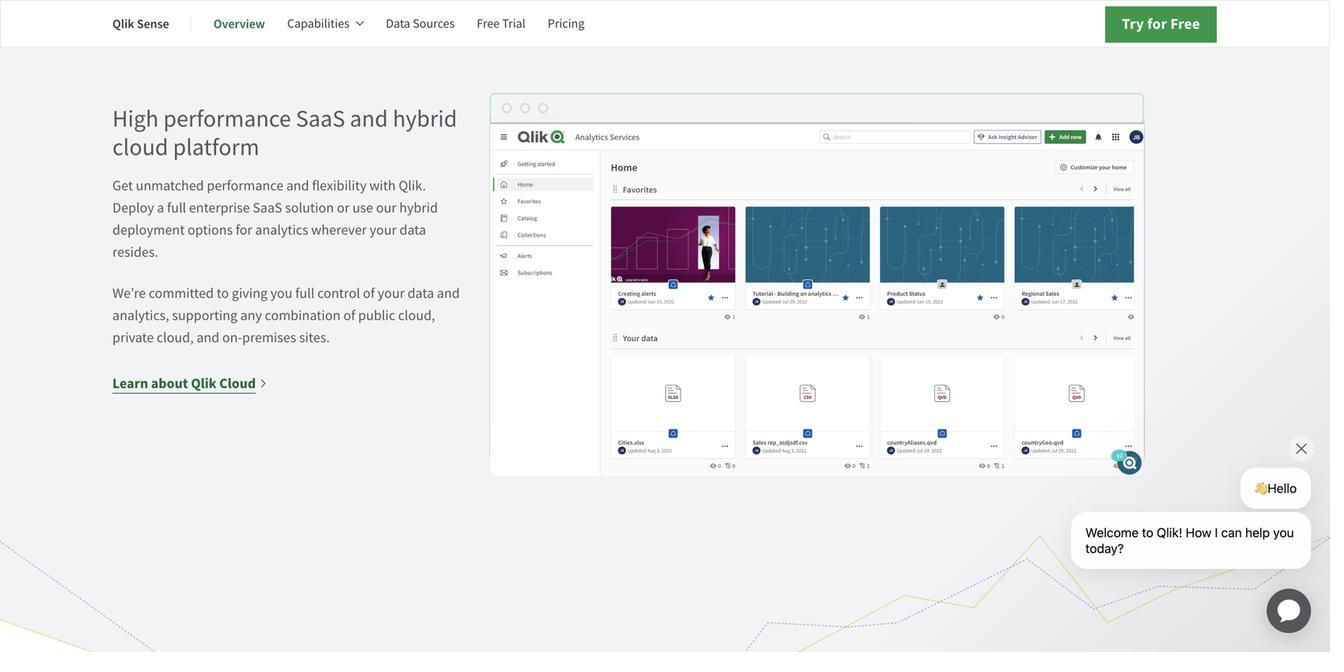 Task type: locate. For each thing, give the bounding box(es) containing it.
of down control
[[344, 306, 355, 325]]

0 horizontal spatial saas
[[253, 199, 282, 217]]

solution
[[285, 199, 334, 217]]

menu bar
[[112, 5, 607, 43]]

1 vertical spatial qlik
[[191, 374, 217, 393]]

giving
[[232, 284, 268, 302]]

for
[[1148, 14, 1168, 34], [236, 221, 252, 239]]

screenshot showing a collection of qlik sense apps image
[[490, 92, 1146, 478]]

qlik left sense
[[112, 15, 134, 32]]

your
[[370, 221, 397, 239], [378, 284, 405, 302]]

1 horizontal spatial qlik
[[191, 374, 217, 393]]

0 horizontal spatial cloud,
[[157, 329, 194, 347]]

cloud, right public on the top left of page
[[398, 306, 435, 325]]

1 vertical spatial hybrid
[[400, 199, 438, 217]]

saas up flexibility
[[296, 104, 345, 134]]

and inside get unmatched performance and flexibility with qlik. deploy a full enterprise saas solution or use our hybrid deployment options for analytics wherever your data resides.
[[286, 176, 309, 195]]

pricing link
[[548, 5, 585, 43]]

hybrid
[[393, 104, 457, 134], [400, 199, 438, 217]]

menu bar containing qlik sense
[[112, 5, 607, 43]]

hybrid inside get unmatched performance and flexibility with qlik. deploy a full enterprise saas solution or use our hybrid deployment options for analytics wherever your data resides.
[[400, 199, 438, 217]]

capabilities link
[[287, 5, 364, 43]]

enterprise
[[189, 199, 250, 217]]

saas up analytics
[[253, 199, 282, 217]]

0 horizontal spatial full
[[167, 199, 186, 217]]

free
[[1171, 14, 1201, 34], [477, 15, 500, 32]]

0 vertical spatial hybrid
[[393, 104, 457, 134]]

application
[[1248, 570, 1331, 653]]

any
[[241, 306, 262, 325]]

qlik
[[112, 15, 134, 32], [191, 374, 217, 393]]

for right try
[[1148, 14, 1168, 34]]

full up combination
[[296, 284, 315, 302]]

our
[[376, 199, 397, 217]]

capabilities
[[287, 15, 350, 32]]

cloud,
[[398, 306, 435, 325], [157, 329, 194, 347]]

1 vertical spatial full
[[296, 284, 315, 302]]

pricing
[[548, 15, 585, 32]]

0 vertical spatial for
[[1148, 14, 1168, 34]]

deploy
[[112, 199, 154, 217]]

0 vertical spatial cloud,
[[398, 306, 435, 325]]

qlik left cloud
[[191, 374, 217, 393]]

we're
[[112, 284, 146, 302]]

performance
[[163, 104, 291, 134], [207, 176, 284, 195]]

sources
[[413, 15, 455, 32]]

1 vertical spatial performance
[[207, 176, 284, 195]]

about
[[151, 374, 188, 393]]

data sources link
[[386, 5, 455, 43]]

hybrid up the 'qlik.'
[[393, 104, 457, 134]]

your down our
[[370, 221, 397, 239]]

learn
[[112, 374, 148, 393]]

data inside we're committed to giving you full control of your data and analytics, supporting any combination of public cloud, private cloud, and on-premises sites.
[[408, 284, 434, 302]]

get
[[112, 176, 133, 195]]

of
[[363, 284, 375, 302], [344, 306, 355, 325]]

0 horizontal spatial of
[[344, 306, 355, 325]]

0 horizontal spatial for
[[236, 221, 252, 239]]

0 vertical spatial data
[[400, 221, 426, 239]]

full
[[167, 199, 186, 217], [296, 284, 315, 302]]

wherever
[[311, 221, 367, 239]]

1 vertical spatial saas
[[253, 199, 282, 217]]

data
[[400, 221, 426, 239], [408, 284, 434, 302]]

hybrid down the 'qlik.'
[[400, 199, 438, 217]]

a
[[157, 199, 164, 217]]

1 vertical spatial your
[[378, 284, 405, 302]]

1 horizontal spatial saas
[[296, 104, 345, 134]]

high
[[112, 104, 159, 134]]

cloud
[[112, 132, 168, 163]]

saas inside get unmatched performance and flexibility with qlik. deploy a full enterprise saas solution or use our hybrid deployment options for analytics wherever your data resides.
[[253, 199, 282, 217]]

1 horizontal spatial of
[[363, 284, 375, 302]]

with
[[370, 176, 396, 195]]

data sources
[[386, 15, 455, 32]]

to
[[217, 284, 229, 302]]

sense
[[137, 15, 169, 32]]

1 horizontal spatial cloud,
[[398, 306, 435, 325]]

0 vertical spatial performance
[[163, 104, 291, 134]]

data inside get unmatched performance and flexibility with qlik. deploy a full enterprise saas solution or use our hybrid deployment options for analytics wherever your data resides.
[[400, 221, 426, 239]]

or
[[337, 199, 350, 217]]

1 vertical spatial cloud,
[[157, 329, 194, 347]]

of up public on the top left of page
[[363, 284, 375, 302]]

1 vertical spatial data
[[408, 284, 434, 302]]

1 vertical spatial for
[[236, 221, 252, 239]]

on-
[[222, 329, 242, 347]]

free right try
[[1171, 14, 1201, 34]]

supporting
[[172, 306, 238, 325]]

overview
[[214, 15, 265, 32]]

flexibility
[[312, 176, 367, 195]]

and
[[350, 104, 388, 134], [286, 176, 309, 195], [437, 284, 460, 302], [197, 329, 220, 347]]

qlik sense
[[112, 15, 169, 32]]

free left trial
[[477, 15, 500, 32]]

0 horizontal spatial qlik
[[112, 15, 134, 32]]

saas
[[296, 104, 345, 134], [253, 199, 282, 217]]

overview link
[[214, 5, 265, 43]]

full right a
[[167, 199, 186, 217]]

0 vertical spatial qlik
[[112, 15, 134, 32]]

cloud
[[219, 374, 256, 393]]

0 vertical spatial full
[[167, 199, 186, 217]]

1 horizontal spatial full
[[296, 284, 315, 302]]

for down enterprise
[[236, 221, 252, 239]]

try for free
[[1123, 14, 1201, 34]]

get unmatched performance and flexibility with qlik. deploy a full enterprise saas solution or use our hybrid deployment options for analytics wherever your data resides.
[[112, 176, 438, 261]]

your up public on the top left of page
[[378, 284, 405, 302]]

cloud, down the supporting
[[157, 329, 194, 347]]

your inside get unmatched performance and flexibility with qlik. deploy a full enterprise saas solution or use our hybrid deployment options for analytics wherever your data resides.
[[370, 221, 397, 239]]

unmatched
[[136, 176, 204, 195]]

0 vertical spatial saas
[[296, 104, 345, 134]]

0 vertical spatial of
[[363, 284, 375, 302]]

0 horizontal spatial free
[[477, 15, 500, 32]]

0 vertical spatial your
[[370, 221, 397, 239]]

full inside we're committed to giving you full control of your data and analytics, supporting any combination of public cloud, private cloud, and on-premises sites.
[[296, 284, 315, 302]]



Task type: vqa. For each thing, say whether or not it's contained in the screenshot.
Login icon
no



Task type: describe. For each thing, give the bounding box(es) containing it.
learn about qlik cloud link
[[112, 373, 268, 395]]

deployment
[[112, 221, 185, 239]]

qlik sense link
[[112, 5, 169, 43]]

1 horizontal spatial free
[[1171, 14, 1201, 34]]

combination
[[265, 306, 341, 325]]

learn about qlik cloud
[[112, 374, 256, 393]]

qlik.
[[399, 176, 426, 195]]

platform
[[173, 132, 260, 163]]

try
[[1123, 14, 1145, 34]]

free trial link
[[477, 5, 526, 43]]

committed
[[149, 284, 214, 302]]

1 horizontal spatial for
[[1148, 14, 1168, 34]]

1 vertical spatial of
[[344, 306, 355, 325]]

public
[[358, 306, 396, 325]]

private
[[112, 329, 154, 347]]

use
[[353, 199, 373, 217]]

options
[[188, 221, 233, 239]]

trial
[[502, 15, 526, 32]]

saas inside high performance saas and hybrid cloud platform
[[296, 104, 345, 134]]

full inside get unmatched performance and flexibility with qlik. deploy a full enterprise saas solution or use our hybrid deployment options for analytics wherever your data resides.
[[167, 199, 186, 217]]

try for free link
[[1106, 6, 1218, 43]]

free trial
[[477, 15, 526, 32]]

resides.
[[112, 243, 158, 261]]

and inside high performance saas and hybrid cloud platform
[[350, 104, 388, 134]]

high performance saas and hybrid cloud platform
[[112, 104, 457, 163]]

free inside menu bar
[[477, 15, 500, 32]]

premises
[[242, 329, 296, 347]]

performance inside get unmatched performance and flexibility with qlik. deploy a full enterprise saas solution or use our hybrid deployment options for analytics wherever your data resides.
[[207, 176, 284, 195]]

analytics
[[255, 221, 309, 239]]

analytics,
[[112, 306, 169, 325]]

for inside get unmatched performance and flexibility with qlik. deploy a full enterprise saas solution or use our hybrid deployment options for analytics wherever your data resides.
[[236, 221, 252, 239]]

sites.
[[299, 329, 330, 347]]

qlik inside menu bar
[[112, 15, 134, 32]]

control
[[318, 284, 360, 302]]

we're committed to giving you full control of your data and analytics, supporting any combination of public cloud, private cloud, and on-premises sites.
[[112, 284, 460, 347]]

data
[[386, 15, 411, 32]]

your inside we're committed to giving you full control of your data and analytics, supporting any combination of public cloud, private cloud, and on-premises sites.
[[378, 284, 405, 302]]

performance inside high performance saas and hybrid cloud platform
[[163, 104, 291, 134]]

hybrid inside high performance saas and hybrid cloud platform
[[393, 104, 457, 134]]

you
[[271, 284, 293, 302]]



